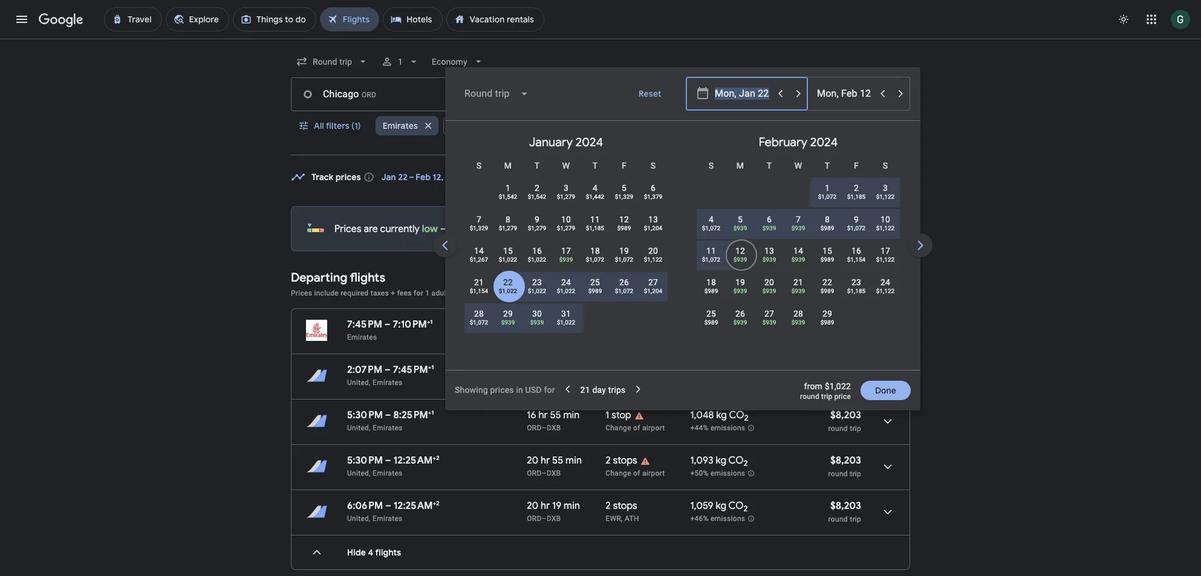 Task type: locate. For each thing, give the bounding box(es) containing it.
tue, jan 16 element
[[532, 245, 542, 257]]

airport for stops
[[642, 469, 665, 478]]

$1,072 for 18
[[586, 257, 605, 263]]

$1,022 for 22
[[499, 288, 517, 295]]

2 ord from the top
[[527, 379, 542, 387]]

2 m from the left
[[737, 161, 744, 171]]

2 vertical spatial 13
[[527, 319, 536, 331]]

2024 inside row group
[[576, 135, 603, 150]]

sun, feb 11 element
[[707, 245, 716, 257]]

0 vertical spatial prices
[[335, 223, 362, 235]]

1 $8,203 round trip from the top
[[829, 410, 862, 433]]

$1,154 for 21
[[470, 288, 488, 295]]

2 dxb from the top
[[547, 379, 561, 387]]

25 left 31
[[550, 319, 561, 331]]

1 horizontal spatial 25
[[590, 278, 600, 287]]

hr inside '19 hr 38 min ord – dxb'
[[539, 364, 548, 376]]

2 t from the left
[[593, 161, 598, 171]]

7 left thu, feb 8 element on the right
[[796, 215, 801, 224]]

hr inside the 20 hr 55 min ord – dxb
[[541, 455, 550, 467]]

, 1542 us dollars element for 2
[[528, 194, 547, 200]]

7 right $213
[[477, 215, 482, 224]]

14 inside 14 $939
[[794, 246, 803, 256]]

1 horizontal spatial 9
[[854, 215, 859, 224]]

leaves o'hare international airport at 7:45 pm on monday, january 22 and arrives at dubai international airport at 7:10 pm on tuesday, january 23. element
[[347, 318, 433, 331]]

hr for 20 hr 19 min
[[541, 500, 550, 512]]

sat, jan 6 element
[[651, 182, 656, 194]]

, 1022 us dollars element
[[499, 257, 517, 263], [528, 257, 547, 263], [499, 288, 517, 295], [528, 288, 547, 295], [557, 288, 576, 295], [557, 319, 576, 326]]

row containing 21
[[465, 271, 668, 306]]

$1,542 up mon, jan 8 element
[[499, 194, 517, 200]]

2 $1,204 from the top
[[644, 288, 663, 295]]

kg for 1,093
[[716, 455, 727, 467]]

6
[[651, 183, 656, 193], [767, 215, 772, 224]]

19 down the 12 $939
[[736, 278, 745, 287]]

+ inside 2:07 pm – 7:45 pm + 1
[[428, 364, 431, 371]]

13 inside 13 $1,204
[[649, 215, 658, 224]]

$1,022 for 16
[[528, 257, 547, 263]]

$1,122 for 3
[[876, 194, 895, 200]]

$1,379
[[644, 194, 663, 200]]

ord inside '19 hr 38 min ord – dxb'
[[527, 379, 542, 387]]

15 for 15 $989
[[823, 246, 833, 256]]

19 inside 19 $1,072
[[619, 246, 629, 256]]

stops inside 2 stops flight. element
[[613, 455, 637, 467]]

for left adult.
[[414, 289, 424, 298]]

1 f from the left
[[622, 161, 627, 171]]

22 up and
[[503, 278, 513, 287]]

3 emissions from the top
[[711, 515, 746, 523]]

sun, jan 21 element
[[474, 276, 484, 289]]

thu, feb 1 element
[[825, 182, 830, 194]]

, 939 us dollars element
[[734, 225, 747, 232], [763, 225, 776, 232], [792, 225, 805, 232], [559, 257, 573, 263], [734, 257, 747, 263], [763, 257, 776, 263], [792, 257, 805, 263], [734, 288, 747, 295], [763, 288, 776, 295], [792, 288, 805, 295], [501, 319, 515, 326], [530, 319, 544, 326], [734, 319, 747, 326], [763, 319, 776, 326], [792, 319, 805, 326]]

layover (1 of 2) is a 3 hr layover in newark. transfer here from laguardia airport to newark liberty international airport. layover (2 of 2) is a 2 hr layover at athens international airport "eleftherios venizelos" in athens. element
[[606, 469, 685, 479]]

8 inside the 8 $989
[[825, 215, 830, 224]]

Departure text field
[[715, 77, 771, 110], [715, 78, 770, 111]]

, 1072 us dollars element for 4
[[702, 225, 721, 232]]

$8,203 down 'from $1,022 round trip price'
[[831, 410, 862, 422]]

1 vertical spatial 18
[[707, 278, 716, 287]]

24 inside '24 $1,122'
[[881, 278, 891, 287]]

next image
[[906, 231, 935, 260]]

Arrival time: 12:25 AM on  Wednesday, January 24. text field
[[394, 454, 440, 467], [394, 500, 440, 512]]

$939 for 7
[[792, 225, 805, 232]]

, 1279 us dollars element
[[557, 194, 576, 200], [499, 225, 517, 232], [528, 225, 547, 232], [557, 225, 576, 232]]

ord for 20 hr 55 min
[[527, 469, 542, 478]]

, 939 us dollars element for 6
[[763, 225, 776, 232]]

t up thu, jan 4 element
[[593, 161, 598, 171]]

stops button
[[443, 111, 494, 140]]

1 horizontal spatial 7:45 pm
[[393, 364, 428, 376]]

fri, jan 12 element
[[619, 214, 629, 226]]

price up the fri, feb 2 element
[[852, 171, 873, 182]]

3 down graph
[[883, 183, 888, 193]]

kg right 946
[[709, 319, 720, 331]]

0 vertical spatial for
[[559, 223, 572, 235]]

2 of from the top
[[633, 469, 641, 478]]

19 down the 20 hr 55 min ord – dxb
[[552, 500, 562, 512]]

+ inside 6:06 pm – 12:25 am + 2
[[433, 500, 436, 508]]

m inside february 2024 row group
[[737, 161, 744, 171]]

4 united, emirates from the top
[[347, 515, 403, 523]]

main menu image
[[15, 12, 29, 27]]

0 vertical spatial 5
[[622, 183, 627, 193]]

2 united, from the top
[[347, 424, 371, 433]]

sun, feb 4 element
[[709, 214, 714, 226]]

1 vertical spatial 25 $989
[[705, 309, 718, 326]]

, 1072 us dollars element up sun, feb 18 element
[[702, 257, 721, 263]]

fri, feb 9 element
[[854, 214, 859, 226]]

view
[[798, 224, 818, 235]]

2 departure time: 5:30 pm. text field from the top
[[347, 455, 383, 467]]

$1,542
[[499, 194, 517, 200], [528, 194, 547, 200]]

thu, feb 8 element
[[825, 214, 830, 226]]

26 inside 26 $939
[[736, 309, 745, 319]]

0 vertical spatial 12
[[619, 215, 629, 224]]

price up $8,203 text box
[[835, 393, 851, 401]]

none search field containing january 2024
[[291, 47, 1147, 411]]

, 1329 us dollars element for 5
[[615, 194, 634, 200]]

2 fees from the left
[[542, 289, 556, 298]]

2 s from the left
[[651, 161, 656, 171]]

tue, feb 6 element
[[767, 214, 772, 226]]

1 horizontal spatial 7
[[796, 215, 801, 224]]

grid
[[450, 126, 1147, 378]]

2 14 from the left
[[794, 246, 803, 256]]

mon, jan 8 element
[[506, 214, 511, 226]]

6 inside 6 $939
[[767, 215, 772, 224]]

than
[[512, 223, 532, 235]]

, 1154 us dollars element
[[847, 257, 866, 263], [470, 288, 488, 295]]

s down stops popup button
[[477, 161, 482, 171]]

1 29 from the left
[[503, 309, 513, 319]]

tue, feb 27 element
[[765, 308, 774, 320]]

f
[[622, 161, 627, 171], [854, 161, 859, 171]]

9 inside 9 $1,072
[[854, 215, 859, 224]]

sun, jan 14 element
[[474, 245, 484, 257]]

2 5:30 pm from the top
[[347, 455, 383, 467]]

$1,072 for 19
[[615, 257, 634, 263]]

f inside row group
[[854, 161, 859, 171]]

1 horizontal spatial 17
[[881, 246, 891, 256]]

wed, feb 14 element
[[794, 245, 803, 257]]

price inside button
[[852, 171, 873, 182]]

of inside layover (1 of 2) is a 3 hr layover in newark. transfer here from laguardia airport to newark liberty international airport. layover (2 of 2) is a 2 hr layover at athens international airport "eleftherios venizelos" in athens. element
[[633, 469, 641, 478]]

1 vertical spatial $1,154
[[470, 288, 488, 295]]

1 horizontal spatial $1,542
[[528, 194, 547, 200]]

$1,072 for 28
[[470, 319, 488, 326]]

tue, jan 9 element
[[535, 214, 540, 226]]

$989 left 26 $939
[[705, 319, 718, 326]]

find the best price region
[[291, 165, 911, 197]]

$989 up thu, feb 22 element
[[821, 257, 835, 263]]

16 $1,022
[[528, 246, 547, 263]]

trip for 1,059
[[850, 515, 862, 524]]

26 for 26 $939
[[736, 309, 745, 319]]

emirates down 5:30 pm – 12:25 am + 2
[[373, 469, 403, 478]]

14 down view
[[794, 246, 803, 256]]

1 change from the top
[[606, 424, 632, 433]]

dxb inside '19 hr 38 min ord – dxb'
[[547, 379, 561, 387]]

price for price graph
[[852, 171, 873, 182]]

t up "thu, feb 1" "element"
[[825, 161, 830, 171]]

row containing 11
[[697, 240, 900, 274]]

20 inside the "20 $939"
[[765, 278, 774, 287]]

21 for 21 day trips
[[581, 385, 590, 395]]

2 stops from the top
[[613, 500, 637, 512]]

0 vertical spatial of
[[633, 424, 641, 433]]

24 down 17 $1,122
[[881, 278, 891, 287]]

15 $1,022
[[499, 246, 517, 263]]

2 stop from the top
[[612, 410, 631, 422]]

$939 up tue, feb 20 element
[[763, 257, 776, 263]]

$1,022 inside 'from $1,022 round trip price'
[[825, 382, 851, 391]]

0 vertical spatial , 1204 us dollars element
[[644, 225, 663, 232]]

1 stop flight. element
[[606, 364, 631, 378], [606, 410, 631, 424]]

+ inside '5:30 pm – 8:25 pm + 1'
[[428, 409, 432, 417]]

8 for 8 $1,279
[[506, 215, 511, 224]]

w for january
[[562, 161, 570, 171]]

17
[[561, 246, 571, 256], [881, 246, 891, 256]]

13
[[649, 215, 658, 224], [765, 246, 774, 256], [527, 319, 536, 331]]

1 vertical spatial 4
[[709, 215, 714, 224]]

0 vertical spatial stop
[[612, 364, 631, 376]]

2 stops flight. element
[[606, 455, 637, 469], [606, 500, 637, 514]]

1 horizontal spatial 27
[[765, 309, 774, 319]]

0 horizontal spatial , 1329 us dollars element
[[470, 225, 488, 232]]

3 $8,203 round trip from the top
[[829, 500, 862, 524]]

, 1022 us dollars element up 31
[[557, 288, 576, 295]]

1 horizontal spatial $1,329
[[615, 194, 634, 200]]

2024 right january
[[576, 135, 603, 150]]

1 vertical spatial 5:30 pm
[[347, 455, 383, 467]]

$1,072 left assistance
[[615, 288, 634, 295]]

sat, feb 10 element
[[881, 214, 891, 226]]

0 horizontal spatial 21
[[474, 278, 484, 287]]

mon, jan 15 element
[[503, 245, 513, 257]]

date
[[768, 171, 787, 182]]

s down emissions popup button
[[709, 161, 714, 171]]

0 horizontal spatial 25
[[550, 319, 561, 331]]

1 10 from the left
[[561, 215, 571, 224]]

18 inside 18 $1,072
[[590, 246, 600, 256]]

4 inside 4 $1,442
[[593, 183, 598, 193]]

5:30 pm inside '5:30 pm – 8:25 pm + 1'
[[347, 410, 383, 422]]

0 vertical spatial price
[[820, 224, 841, 235]]

0 vertical spatial emissions
[[711, 424, 746, 433]]

total duration 20 hr 19 min. element
[[527, 500, 606, 514]]

26 $939
[[734, 309, 747, 326]]

5:30 pm down 2:07 pm
[[347, 410, 383, 422]]

, 1122 us dollars element for 3
[[876, 194, 895, 200]]

2 stops
[[606, 455, 637, 467]]

1 $1,542 from the left
[[499, 194, 517, 200]]

1 horizontal spatial for
[[544, 385, 555, 395]]

5 left sat, jan 6 element
[[622, 183, 627, 193]]

row containing 4
[[697, 208, 900, 243]]

1 w from the left
[[562, 161, 570, 171]]

19 $1,072
[[615, 246, 634, 263]]

total duration 16 hr 55 min. element
[[527, 410, 606, 424]]

, 1072 us dollars element for 9
[[847, 225, 866, 232]]

fri, feb 16 element
[[852, 245, 862, 257]]

1 vertical spatial 13
[[765, 246, 774, 256]]

0 vertical spatial , 1154 us dollars element
[[847, 257, 866, 263]]

5 dxb from the top
[[547, 515, 561, 523]]

7 inside 7 $1,329
[[477, 215, 482, 224]]

1 stops from the top
[[613, 455, 637, 467]]

9 down 2 $1,185
[[854, 215, 859, 224]]

, 1072 us dollars element
[[818, 194, 837, 200], [702, 225, 721, 232], [847, 225, 866, 232], [586, 257, 605, 263], [615, 257, 634, 263], [702, 257, 721, 263], [615, 288, 634, 295], [470, 319, 488, 326]]

1 $1,204 from the top
[[644, 225, 663, 232]]

united, emirates down 6:06 pm
[[347, 515, 403, 523]]

sun, feb 18 element
[[707, 276, 716, 289]]

3 dxb from the top
[[547, 424, 561, 433]]

2 arrival time: 12:25 am on  wednesday, january 24. text field from the top
[[394, 500, 440, 512]]

1 of from the top
[[633, 424, 641, 433]]

$939 right 26 $939
[[763, 319, 776, 326]]

1 horizontal spatial , 1542 us dollars element
[[528, 194, 547, 200]]

1 28 from the left
[[474, 309, 484, 319]]

total duration 19 hr 38 min. element
[[527, 364, 606, 378]]

27 for 27 $939
[[765, 309, 774, 319]]

sat, feb 17 element
[[881, 245, 891, 257]]

1 horizontal spatial 21
[[581, 385, 590, 395]]

row containing 18
[[697, 271, 900, 306]]

2 29 from the left
[[823, 309, 833, 319]]

of
[[633, 424, 641, 433], [633, 469, 641, 478]]

2024 for january 2024
[[576, 135, 603, 150]]

stops inside "2 stops ewr , ath"
[[613, 500, 637, 512]]

– inside 7:45 pm – 7:10 pm + 1
[[385, 319, 391, 331]]

15 $989
[[821, 246, 835, 263]]

for left your
[[559, 223, 572, 235]]

1 , 1204 us dollars element from the top
[[644, 225, 663, 232]]

Departure time: 5:30 PM. text field
[[347, 410, 383, 422], [347, 455, 383, 467]]

emirates down leaves o'hare international airport at 6:06 pm on monday, january 22 and arrives at dubai international airport at 12:25 am on wednesday, january 24. element
[[373, 515, 403, 523]]

co inside 1,093 kg co 2
[[729, 455, 744, 467]]

1 s from the left
[[477, 161, 482, 171]]

2 , 1542 us dollars element from the left
[[528, 194, 547, 200]]

w inside february 2024 row group
[[795, 161, 802, 171]]

1 vertical spatial prices
[[490, 385, 514, 395]]

passenger
[[596, 289, 632, 298]]

(1)
[[352, 120, 361, 131]]

– down 30 $939
[[542, 333, 547, 342]]

emirates down leaves o'hare international airport at 5:30 pm on monday, january 22 and arrives at dubai international airport at 8:25 pm on tuesday, january 23. element
[[373, 424, 403, 433]]

min
[[563, 319, 579, 331], [563, 364, 579, 376], [627, 379, 640, 387], [564, 410, 580, 422], [566, 455, 582, 467], [564, 500, 580, 512]]

0 horizontal spatial 6
[[651, 183, 656, 193]]

february 2024
[[759, 135, 838, 150]]

28 down 21 $939
[[794, 309, 803, 319]]

5 for 5 $1,329
[[622, 183, 627, 193]]

0 vertical spatial arrival time: 12:25 am on  wednesday, january 24. text field
[[394, 454, 440, 467]]

mon, feb 12, return date. element
[[736, 245, 745, 257]]

1 15 from the left
[[503, 246, 513, 256]]

tue, jan 30 element
[[532, 308, 542, 320]]

1 horizontal spatial 4
[[593, 183, 598, 193]]

22 inside 22 $989
[[823, 278, 833, 287]]

4,945 kg co 2
[[691, 364, 750, 378]]

0 vertical spatial $8,203
[[831, 410, 862, 422]]

emissions down 1,093 kg co 2
[[711, 470, 746, 478]]

layover (1 of 2) is a 2 hr 16 min layover at newark liberty international airport in newark. layover (2 of 2) is a 2 hr layover at athens international airport "eleftherios venizelos" in athens. element
[[606, 514, 685, 524]]

1,048 kg co 2
[[691, 410, 749, 424]]

0 vertical spatial 26
[[619, 278, 629, 287]]

stops up layover (1 of 2) is a 3 hr layover in newark. transfer here from laguardia airport to newark liberty international airport. layover (2 of 2) is a 2 hr layover at athens international airport "eleftherios venizelos" in athens. element
[[613, 455, 637, 467]]

required
[[341, 289, 369, 298]]

24
[[561, 278, 571, 287], [881, 278, 891, 287]]

1 7 from the left
[[477, 215, 482, 224]]

2 w from the left
[[795, 161, 802, 171]]

3 united, emirates from the top
[[347, 469, 403, 478]]

None text field
[[291, 77, 481, 111]]

ord inside 16 hr 55 min ord – dxb
[[527, 424, 542, 433]]

price inside 'from $1,022 round trip price'
[[835, 393, 851, 401]]

1 m from the left
[[504, 161, 512, 171]]

2 23 from the left
[[852, 278, 862, 287]]

of inside layover (1 of 1) is a 2 hr 15 min layover in new york. transfer here from laguardia airport to john f. kennedy international airport. element
[[633, 424, 641, 433]]

7 for 7 $1,329
[[477, 215, 482, 224]]

20
[[649, 246, 658, 256], [765, 278, 774, 287], [527, 455, 539, 467], [527, 500, 539, 512]]

kg inside 1,059 kg co 2
[[716, 500, 727, 512]]

jan
[[382, 172, 396, 182]]

layover (1 of 1) is a 2 hr 15 min layover in new york. transfer here from laguardia airport to john f. kennedy international airport. element
[[606, 424, 685, 433]]

0 horizontal spatial price
[[558, 120, 579, 131]]

1 departure time: 5:30 pm. text field from the top
[[347, 410, 383, 422]]

– down the total duration 20 hr 19 min. 'element'
[[542, 515, 547, 523]]

2 $8,203 round trip from the top
[[829, 455, 862, 479]]

0 horizontal spatial w
[[562, 161, 570, 171]]

28
[[474, 309, 484, 319], [794, 309, 803, 319]]

0 horizontal spatial 27
[[649, 278, 658, 287]]

16 inside 16 hr 55 min ord – dxb
[[527, 410, 536, 422]]

1 horizontal spatial 8
[[825, 215, 830, 224]]

$1,329
[[615, 194, 634, 200], [470, 225, 488, 232]]

thu, jan 18 element
[[590, 245, 600, 257]]

departure time: 5:30 pm. text field for 12:25 am
[[347, 455, 383, 467]]

1 vertical spatial 26
[[736, 309, 745, 319]]

jan 22 – feb 12, 2024
[[382, 172, 466, 182]]

2 change of airport from the top
[[606, 469, 665, 478]]

0 horizontal spatial 22
[[503, 278, 513, 287]]

, 1072 us dollars element down prices include required taxes + fees for 1 adult. optional charges and bag fees may apply. passenger assistance
[[470, 319, 488, 326]]

Arrival time: 7:45 PM on  Tuesday, January 23. text field
[[393, 364, 434, 376]]

1 horizontal spatial 3
[[621, 379, 625, 387]]

emissions
[[668, 120, 707, 131]]

, 1542 us dollars element
[[499, 194, 517, 200], [528, 194, 547, 200]]

$1,022 up mon, jan 22, departure date. element
[[499, 257, 517, 263]]

sun, jan 28 element
[[474, 308, 484, 320]]

$1,022 for 15
[[499, 257, 517, 263]]

change of airport for 2 stops
[[606, 469, 665, 478]]

2 f from the left
[[854, 161, 859, 171]]

2 12:25 am from the top
[[394, 500, 433, 512]]

s up sat, jan 6 element
[[651, 161, 656, 171]]

– left 7:10 pm on the bottom left of the page
[[385, 319, 391, 331]]

dxb inside 13 hr 25 min ord – dxb
[[547, 333, 561, 342]]

7:45 pm
[[347, 319, 382, 331], [393, 364, 428, 376]]

– right 2:07 pm
[[385, 364, 391, 376]]

round down $4,400
[[829, 379, 848, 388]]

emirates
[[383, 120, 418, 131], [347, 333, 377, 342], [373, 379, 403, 387], [373, 424, 403, 433], [373, 469, 403, 478], [373, 515, 403, 523]]

4 $1,072
[[702, 215, 721, 232]]

connecting airports
[[740, 120, 821, 131]]

leaves o'hare international airport at 5:30 pm on monday, january 22 and arrives at dubai international airport at 8:25 pm on tuesday, january 23. element
[[347, 409, 434, 422]]

stop inside 1 stop 2 hr 3 min
[[612, 364, 631, 376]]

+44%
[[691, 424, 709, 433]]

27 inside 27 $1,204
[[649, 278, 658, 287]]

thu, jan 4 element
[[593, 182, 598, 194]]

m up mon, jan 1 element
[[504, 161, 512, 171]]

1 horizontal spatial , 1329 us dollars element
[[615, 194, 634, 200]]

$1,022 for 31
[[557, 319, 576, 326]]

0 horizontal spatial 3
[[564, 183, 569, 193]]

13 inside 13 $939
[[765, 246, 774, 256]]

, 1204 us dollars element up sat, jan 20 element
[[644, 225, 663, 232]]

0 vertical spatial , 1329 us dollars element
[[615, 194, 634, 200]]

hide
[[347, 548, 366, 558]]

0 horizontal spatial 5
[[622, 183, 627, 193]]

february 2024 row group
[[682, 126, 915, 365]]

prices
[[336, 172, 361, 182], [490, 385, 514, 395]]

1 ord from the top
[[527, 333, 542, 342]]

12 for 12 $939
[[736, 246, 745, 256]]

1 emissions from the top
[[711, 424, 746, 433]]

any dates
[[519, 172, 560, 182]]

1 vertical spatial airport
[[642, 469, 665, 478]]

4 s from the left
[[883, 161, 888, 171]]

, 1204 us dollars element for 27
[[644, 288, 663, 295]]

w inside january 2024 row group
[[562, 161, 570, 171]]

11 inside 11 $1,185
[[590, 215, 600, 224]]

None search field
[[291, 47, 1147, 411]]

$1,022 for 23
[[528, 288, 547, 295]]

2 horizontal spatial 13
[[765, 246, 774, 256]]

3 inside 3 $1,122
[[883, 183, 888, 193]]

m for february 2024
[[737, 161, 744, 171]]

0 vertical spatial $1,329
[[615, 194, 634, 200]]

, 1122 us dollars element up sat, feb 24 element
[[876, 257, 895, 263]]

of for 2 stops
[[633, 469, 641, 478]]

$989 for thu, feb 8 element on the right
[[821, 225, 835, 232]]

2 inside 1,048 kg co 2
[[744, 413, 749, 424]]

18
[[590, 246, 600, 256], [707, 278, 716, 287]]

– down the 'total duration 16 hr 55 min.' element
[[542, 424, 547, 433]]

kg inside 946 kg co 2
[[709, 319, 720, 331]]

2 8 from the left
[[825, 215, 830, 224]]

2024 right 12, at the top of page
[[446, 172, 466, 182]]

3 $8,203 from the top
[[831, 500, 862, 512]]

– inside 16 hr 55 min ord – dxb
[[542, 424, 547, 433]]

1 vertical spatial price
[[835, 393, 851, 401]]

dxb for 20 hr 19 min
[[547, 515, 561, 523]]

emirates down leaves o'hare international airport at 2:07 pm on monday, january 22 and arrives at dubai international airport at 7:45 pm on tuesday, january 23. element
[[373, 379, 403, 387]]

1 horizontal spatial 29
[[823, 309, 833, 319]]

row
[[494, 172, 668, 211], [813, 172, 900, 211], [465, 208, 668, 243], [697, 208, 900, 243], [465, 240, 668, 274], [697, 240, 900, 274], [465, 271, 668, 306], [697, 271, 900, 306], [465, 303, 581, 337], [697, 303, 842, 337]]

1 stop from the top
[[612, 364, 631, 376]]

10 down 3 $1,122 at the top right
[[881, 215, 891, 224]]

12 down 5 $939 in the top right of the page
[[736, 246, 745, 256]]

29 down and
[[503, 309, 513, 319]]

0 vertical spatial departure time: 5:30 pm. text field
[[347, 410, 383, 422]]

Departure time: 2:07 PM. text field
[[347, 364, 382, 376]]

, 1072 us dollars element for 18
[[586, 257, 605, 263]]

w right date
[[795, 161, 802, 171]]

0 horizontal spatial 17
[[561, 246, 571, 256]]

, 1204 us dollars element
[[644, 225, 663, 232], [644, 288, 663, 295]]

, 1542 us dollars element down any dates
[[528, 194, 547, 200]]

$939 for 21
[[792, 288, 805, 295]]

1 horizontal spatial 13
[[649, 215, 658, 224]]

1 $8,203 from the top
[[831, 410, 862, 422]]

2 emissions from the top
[[711, 470, 746, 478]]

19 inside '19 $939'
[[736, 278, 745, 287]]

0 horizontal spatial prices
[[336, 172, 361, 182]]

tue, feb 20 element
[[765, 276, 774, 289]]

15 for 15 $1,022
[[503, 246, 513, 256]]

1 5:30 pm from the top
[[347, 410, 383, 422]]

w up wed, jan 3 element
[[562, 161, 570, 171]]

12,
[[433, 172, 444, 182]]

14 $1,267
[[470, 246, 488, 263]]

change inside layover (1 of 2) is a 3 hr layover in newark. transfer here from laguardia airport to newark liberty international airport. layover (2 of 2) is a 2 hr layover at athens international airport "eleftherios venizelos" in athens. element
[[606, 469, 632, 478]]

, 939 us dollars element for 12
[[734, 257, 747, 263]]

$8,203 round trip for 1,093
[[829, 455, 862, 479]]

, 939 us dollars element for 17
[[559, 257, 573, 263]]

hr inside 13 hr 25 min ord – dxb
[[538, 319, 548, 331]]

2 $8,203 from the top
[[831, 455, 862, 467]]

1 vertical spatial 5
[[738, 215, 743, 224]]

change inside layover (1 of 1) is a 2 hr 15 min layover in new york. transfer here from laguardia airport to john f. kennedy international airport. element
[[606, 424, 632, 433]]

prices for showing
[[490, 385, 514, 395]]

1 dxb from the top
[[547, 333, 561, 342]]

, 1329 us dollars element
[[615, 194, 634, 200], [470, 225, 488, 232]]

1 stop flight. element up 'trips'
[[606, 364, 631, 378]]

15 inside 15 $1,022
[[503, 246, 513, 256]]

5 for 5 $939
[[738, 215, 743, 224]]

2 $1,542 from the left
[[528, 194, 547, 200]]

, 989 us dollars element for the thu, feb 15 element
[[821, 257, 835, 263]]

, 1122 us dollars element down graph
[[876, 194, 895, 200]]

thu, feb 22 element
[[823, 276, 833, 289]]

$939 for 29
[[501, 319, 515, 326]]

, 1542 us dollars element up mon, jan 8 element
[[499, 194, 517, 200]]

united, down leaves o'hare international airport at 5:30 pm on monday, january 22 and arrives at dubai international airport at 8:25 pm on tuesday, january 23. element
[[347, 424, 371, 433]]

7 $939
[[792, 215, 805, 232]]

0 vertical spatial , 1185 us dollars element
[[847, 194, 866, 200]]

$939 up tue, feb 13 "element"
[[763, 225, 776, 232]]

2 28 from the left
[[794, 309, 803, 319]]

0 horizontal spatial 8
[[506, 215, 511, 224]]

1 8 from the left
[[506, 215, 511, 224]]

1 23 from the left
[[532, 278, 542, 287]]

1 vertical spatial for
[[414, 289, 424, 298]]

0 vertical spatial 11
[[590, 215, 600, 224]]

27 for 27 $1,204
[[649, 278, 658, 287]]

1 vertical spatial of
[[633, 469, 641, 478]]

0 vertical spatial $1,204
[[644, 225, 663, 232]]

+ inside 5:30 pm – 12:25 am + 2
[[433, 454, 436, 462]]

2 airport from the top
[[642, 469, 665, 478]]

4 inside 4 $1,072
[[709, 215, 714, 224]]

mon, jan 29 element
[[503, 308, 513, 320]]

2
[[535, 183, 540, 193], [854, 183, 859, 193], [737, 323, 742, 333], [745, 368, 750, 378], [606, 379, 610, 387], [744, 413, 749, 424], [436, 454, 440, 462], [606, 455, 611, 467], [744, 459, 748, 469], [436, 500, 440, 508], [606, 500, 611, 512], [744, 504, 748, 514]]

4 ord from the top
[[527, 469, 542, 478]]

19 inside '19 hr 38 min ord – dxb'
[[527, 364, 536, 376]]

, 1122 us dollars element
[[876, 194, 895, 200], [876, 225, 895, 232], [644, 257, 663, 263], [876, 257, 895, 263], [876, 288, 895, 295]]

min inside 16 hr 55 min ord – dxb
[[564, 410, 580, 422]]

12:25 am inside 5:30 pm – 12:25 am + 2
[[394, 455, 433, 467]]

25
[[590, 278, 600, 287], [707, 309, 716, 319], [550, 319, 561, 331]]

wed, jan 3 element
[[564, 182, 569, 194]]

0 horizontal spatial $1,154
[[470, 288, 488, 295]]

1 united, from the top
[[347, 379, 371, 387]]

$989 for thu, feb 29 element at the right bottom
[[821, 319, 835, 326]]

arrival time: 12:25 am on  wednesday, january 24. text field down 8:25 pm
[[394, 454, 440, 467]]

, 1022 us dollars element for 24
[[557, 288, 576, 295]]

22 inside 22 $1,022
[[503, 278, 513, 287]]

row containing 25
[[697, 303, 842, 337]]

6 $1,379
[[644, 183, 663, 200]]

$939 up the mon, feb 12, return date. element
[[734, 225, 747, 232]]

0 vertical spatial 18
[[590, 246, 600, 256]]

co right 4,945
[[730, 364, 745, 376]]

dxb inside 16 hr 55 min ord – dxb
[[547, 424, 561, 433]]

2 , 1204 us dollars element from the top
[[644, 288, 663, 295]]

$1,542 down any dates
[[528, 194, 547, 200]]

2 17 from the left
[[881, 246, 891, 256]]

kg for 1,059
[[716, 500, 727, 512]]

kg inside 1,048 kg co 2
[[716, 410, 727, 422]]

departing flights
[[291, 270, 386, 286]]

31
[[561, 309, 571, 319]]

3 united, from the top
[[347, 469, 371, 478]]

4 dxb from the top
[[547, 469, 561, 478]]

0 vertical spatial change
[[606, 424, 632, 433]]

20 hr 19 min ord – dxb
[[527, 500, 580, 523]]

0 horizontal spatial 11
[[590, 215, 600, 224]]

, 989 us dollars element
[[617, 225, 631, 232], [821, 225, 835, 232], [821, 257, 835, 263], [588, 288, 602, 295], [705, 288, 718, 295], [821, 288, 835, 295], [705, 319, 718, 326], [821, 319, 835, 326]]

, 939 us dollars element for 13
[[763, 257, 776, 263]]

27 down the "20 $939"
[[765, 309, 774, 319]]

4 inside departing flights 'main content'
[[368, 548, 374, 558]]

, 939 us dollars element up mon, feb 19 element
[[734, 257, 747, 263]]

1 $1,072
[[818, 183, 837, 200]]

swap origin and destination. image
[[476, 87, 491, 102]]

united, emirates
[[347, 379, 403, 387], [347, 424, 403, 433], [347, 469, 403, 478], [347, 515, 403, 523]]

1 inside 2:07 pm – 7:45 pm + 1
[[431, 364, 434, 371]]

, 1185 us dollars element for 11
[[586, 225, 605, 232]]

22 $1,022
[[499, 278, 517, 295]]

8 inside 8 $1,279
[[506, 215, 511, 224]]

, 1022 us dollars element right and
[[528, 288, 547, 295]]

w
[[562, 161, 570, 171], [795, 161, 802, 171]]

1 24 from the left
[[561, 278, 571, 287]]

stop down 'trips'
[[612, 410, 631, 422]]

2 $1,185
[[847, 183, 866, 200]]

17 $1,122
[[876, 246, 895, 263]]

18 $989
[[705, 278, 718, 295]]

23 $1,185
[[847, 278, 866, 295]]

1 vertical spatial 2 stops flight. element
[[606, 500, 637, 514]]

prices down departing
[[291, 289, 312, 298]]

trip inside 'from $1,022 round trip price'
[[822, 393, 833, 401]]

– right 6:06 pm text box
[[385, 500, 391, 512]]

hide 4 flights
[[347, 548, 401, 558]]

your
[[574, 223, 594, 235]]

12:25 am inside 6:06 pm – 12:25 am + 2
[[394, 500, 433, 512]]

, 1122 us dollars element for 24
[[876, 288, 895, 295]]

1 horizontal spatial 22
[[823, 278, 833, 287]]

4 united, from the top
[[347, 515, 371, 523]]

row group
[[915, 126, 1147, 365]]

$939 up the wed, jan 24 element
[[559, 257, 573, 263]]

9 right than
[[535, 215, 540, 224]]

2 united, emirates from the top
[[347, 424, 403, 433]]

$1,154 inside january 2024 row group
[[470, 288, 488, 295]]

12:25 am right 6:06 pm text box
[[394, 500, 433, 512]]

mon, jan 1 element
[[506, 182, 511, 194]]

0 horizontal spatial , 1154 us dollars element
[[470, 288, 488, 295]]

21 for 21 $939
[[794, 278, 803, 287]]

29 $989
[[821, 309, 835, 326]]

2 9 from the left
[[854, 215, 859, 224]]

dxb down the 38
[[547, 379, 561, 387]]

1 , 1542 us dollars element from the left
[[499, 194, 517, 200]]

2 change from the top
[[606, 469, 632, 478]]

1 14 from the left
[[474, 246, 484, 256]]

1 vertical spatial departure time: 5:30 pm. text field
[[347, 455, 383, 467]]

2 horizontal spatial 25
[[707, 309, 716, 319]]

0 horizontal spatial 28
[[474, 309, 484, 319]]

$4,400 round trip
[[829, 364, 862, 388]]

Departure time: 7:45 PM. text field
[[347, 319, 382, 331]]

20 inside '20 $1,122'
[[649, 246, 658, 256]]

$1,122 for 24
[[876, 288, 895, 295]]

+ for 19 hr 38 min
[[428, 364, 431, 371]]

1 vertical spatial change
[[606, 469, 632, 478]]

1 stop
[[606, 410, 631, 422]]

11 for 11 $1,072
[[707, 246, 716, 256]]

16 for $1,154
[[852, 246, 862, 256]]

30
[[532, 309, 542, 319]]

18 for 18 $1,072
[[590, 246, 600, 256]]

min for 20 hr 55 min
[[566, 455, 582, 467]]

5 ord from the top
[[527, 515, 542, 523]]

+ for 16 hr 55 min
[[428, 409, 432, 417]]

2024 inside find the best price 'region'
[[446, 172, 466, 182]]

1 17 from the left
[[561, 246, 571, 256]]

8 $1,279
[[499, 215, 517, 232]]

from
[[804, 382, 823, 391]]

1 horizontal spatial 26
[[736, 309, 745, 319]]

wed, feb 7 element
[[796, 214, 801, 226]]

55 inside the 20 hr 55 min ord – dxb
[[552, 455, 563, 467]]

1 arrival time: 12:25 am on  wednesday, january 24. text field from the top
[[394, 454, 440, 467]]

, 1185 us dollars element left '24 $1,122'
[[847, 288, 866, 295]]

ord down the 'total duration 16 hr 55 min.' element
[[527, 424, 542, 433]]

6 for 6 $939
[[767, 215, 772, 224]]

1 horizontal spatial 18
[[707, 278, 716, 287]]

flights up "taxes"
[[350, 270, 386, 286]]

27 inside 27 $939
[[765, 309, 774, 319]]

1 horizontal spatial 5
[[738, 215, 743, 224]]

round inside 'from $1,022 round trip price'
[[801, 393, 820, 401]]

5 inside 5 $939
[[738, 215, 743, 224]]

2 vertical spatial 4
[[368, 548, 374, 558]]

layover (1 of 1) is a 2 hr 3 min layover at george bush intercontinental airport in houston. element
[[606, 378, 685, 388]]

None field
[[291, 51, 374, 73], [427, 51, 489, 73], [455, 79, 539, 108], [291, 51, 374, 73], [427, 51, 489, 73], [455, 79, 539, 108]]

$8,203 round trip for 1,059
[[829, 500, 862, 524]]

29 inside 29 $989
[[823, 309, 833, 319]]

2 22 from the left
[[823, 278, 833, 287]]

0 vertical spatial 6
[[651, 183, 656, 193]]

25 inside january 2024 row group
[[590, 278, 600, 287]]

prices inside search box
[[490, 385, 514, 395]]

from $1,022 round trip price
[[801, 382, 851, 401]]

emissions down 1,048 kg co 2 at the bottom of the page
[[711, 424, 746, 433]]

$989
[[617, 225, 631, 232], [821, 225, 835, 232], [821, 257, 835, 263], [588, 288, 602, 295], [705, 288, 718, 295], [821, 288, 835, 295], [705, 319, 718, 326], [821, 319, 835, 326]]

1 united, emirates from the top
[[347, 379, 403, 387]]

0 horizontal spatial $1,329
[[470, 225, 488, 232]]

1 vertical spatial , 1329 us dollars element
[[470, 225, 488, 232]]

united, emirates down the departure time: 2:07 pm. text box
[[347, 379, 403, 387]]

0 horizontal spatial 10
[[561, 215, 571, 224]]

1 horizontal spatial prices
[[335, 223, 362, 235]]

1 12:25 am from the top
[[394, 455, 433, 467]]

row containing 28
[[465, 303, 581, 337]]

$1,185 down the price graph button
[[847, 194, 866, 200]]

track prices
[[312, 172, 361, 182]]

dxb down total duration 13 hr 25 min. 'element'
[[547, 333, 561, 342]]

$1,122 for 10
[[876, 225, 895, 232]]

5:30 pm inside 5:30 pm – 12:25 am + 2
[[347, 455, 383, 467]]

track
[[312, 172, 334, 182]]

$1,072 up fri, jan 26 element
[[615, 257, 634, 263]]

1 airport from the top
[[642, 424, 665, 433]]

25 $989 inside january 2024 row group
[[588, 278, 602, 295]]

1 horizontal spatial 2024
[[576, 135, 603, 150]]

0 horizontal spatial 23
[[532, 278, 542, 287]]

taxes
[[371, 289, 389, 298]]

leaves o'hare international airport at 6:06 pm on monday, january 22 and arrives at dubai international airport at 12:25 am on wednesday, january 24. element
[[347, 500, 440, 512]]

26 inside 26 $1,072
[[619, 278, 629, 287]]

25 $989 for thu, jan 25 element
[[588, 278, 602, 295]]

prices left in
[[490, 385, 514, 395]]

5:30 pm
[[347, 410, 383, 422], [347, 455, 383, 467]]

1 change of airport from the top
[[606, 424, 665, 433]]

15
[[503, 246, 513, 256], [823, 246, 833, 256]]

3 ord from the top
[[527, 424, 542, 433]]

1 horizontal spatial 15
[[823, 246, 833, 256]]

hide 4 flights image
[[303, 538, 332, 568]]

13 for $939
[[765, 246, 774, 256]]

2 7 from the left
[[796, 215, 801, 224]]

16 inside 16 $1,022
[[532, 246, 542, 256]]

dxb inside the 20 hr 55 min ord – dxb
[[547, 469, 561, 478]]

flight details. leaves o'hare international airport at 5:30 pm on monday, january 22 and arrives at dubai international airport at 8:25 pm on tuesday, january 23. image
[[874, 407, 903, 436]]

1 vertical spatial price
[[852, 171, 873, 182]]

1 horizontal spatial w
[[795, 161, 802, 171]]

2 15 from the left
[[823, 246, 833, 256]]

2 vertical spatial $8,203
[[831, 500, 862, 512]]

29 for 29 $989
[[823, 309, 833, 319]]

7:45 pm inside 2:07 pm – 7:45 pm + 1
[[393, 364, 428, 376]]

2 horizontal spatial 21
[[794, 278, 803, 287]]

1 inside 1 $1,542
[[506, 183, 511, 193]]

1 vertical spatial stop
[[612, 410, 631, 422]]

2 10 from the left
[[881, 215, 891, 224]]

history
[[843, 224, 871, 235]]

0 vertical spatial 4
[[593, 183, 598, 193]]

$939 for 26
[[734, 319, 747, 326]]

, 939 us dollars element for 21
[[792, 288, 805, 295]]

change down 2 stops
[[606, 469, 632, 478]]

tue, feb 13 element
[[765, 245, 774, 257]]

fees
[[397, 289, 412, 298], [542, 289, 556, 298]]

united, emirates down leaves o'hare international airport at 5:30 pm on monday, january 22 and arrives at dubai international airport at 8:25 pm on tuesday, january 23. element
[[347, 424, 403, 433]]

21
[[474, 278, 484, 287], [794, 278, 803, 287], [581, 385, 590, 395]]

, 939 us dollars element left 27 $939
[[734, 319, 747, 326]]

1 9 from the left
[[535, 215, 540, 224]]

, 1185 us dollars element for 2
[[847, 194, 866, 200]]

wed, jan 17 element
[[561, 245, 571, 257]]

trip down $8,203 text box
[[850, 425, 862, 433]]

1 22 from the left
[[503, 278, 513, 287]]

fri, feb 2 element
[[854, 182, 859, 194]]

for right usd
[[544, 385, 555, 395]]

– inside the 20 hr 55 min ord – dxb
[[542, 469, 547, 478]]

co right sun, feb 25 element
[[722, 319, 737, 331]]

2 24 from the left
[[881, 278, 891, 287]]

change of airport down 1 stop
[[606, 424, 665, 433]]

dxb
[[547, 333, 561, 342], [547, 379, 561, 387], [547, 424, 561, 433], [547, 469, 561, 478], [547, 515, 561, 523]]

1 t from the left
[[535, 161, 540, 171]]

12 inside 12 $989
[[619, 215, 629, 224]]

$8,203 round trip down 'from $1,022 round trip price'
[[829, 410, 862, 433]]

1 vertical spatial 1 stop flight. element
[[606, 410, 631, 424]]

1
[[398, 57, 403, 67], [506, 183, 511, 193], [825, 183, 830, 193], [425, 289, 430, 298], [430, 318, 433, 326], [431, 364, 434, 371], [606, 364, 610, 376], [432, 409, 434, 417], [606, 410, 610, 422]]

$939 right 28 $1,072
[[501, 319, 515, 326]]

2 inside 1,059 kg co 2
[[744, 504, 748, 514]]

26 for 26 $1,072
[[619, 278, 629, 287]]

0 vertical spatial $8,203 round trip
[[829, 410, 862, 433]]

12:25 am
[[394, 455, 433, 467], [394, 500, 433, 512]]

25 $989
[[588, 278, 602, 295], [705, 309, 718, 326]]

$939 for 6
[[763, 225, 776, 232]]

kg inside 1,093 kg co 2
[[716, 455, 727, 467]]

, 939 us dollars element up the wed, feb 21 element
[[792, 257, 805, 263]]

round down 8203 us dollars text field
[[829, 515, 848, 524]]

$1,072 up thu, jan 25 element
[[586, 257, 605, 263]]

, 989 us dollars element for thu, feb 22 element
[[821, 288, 835, 295]]

$1,022 for 24
[[557, 288, 576, 295]]

4,945
[[691, 364, 715, 376]]

2024 inside row group
[[811, 135, 838, 150]]

– inside the 20 hr 19 min ord – dxb
[[542, 515, 547, 523]]

+46%
[[691, 515, 709, 523]]

price for price
[[558, 120, 579, 131]]

– inside '19 hr 38 min ord – dxb'
[[542, 379, 547, 387]]

2 horizontal spatial 2024
[[811, 135, 838, 150]]

fri, jan 5 element
[[622, 182, 627, 194]]

$939 up tue, feb 27 element
[[763, 288, 776, 295]]

, 1185 us dollars element
[[847, 194, 866, 200], [586, 225, 605, 232], [847, 288, 866, 295]]

change
[[606, 424, 632, 433], [606, 469, 632, 478]]

0 vertical spatial 2 stops flight. element
[[606, 455, 637, 469]]

1 vertical spatial 6
[[767, 215, 772, 224]]

, 989 us dollars element right view
[[821, 225, 835, 232]]

25 $989 inside february 2024 row group
[[705, 309, 718, 326]]



Task type: describe. For each thing, give the bounding box(es) containing it.
hr inside 1 stop 2 hr 3 min
[[612, 379, 619, 387]]

, 1279 us dollars element for 3
[[557, 194, 576, 200]]

total duration 13 hr 25 min. element
[[527, 319, 606, 333]]

$8,203 for 1,059
[[831, 500, 862, 512]]

$1,122 for 20
[[644, 257, 663, 263]]

round for 4,945
[[829, 379, 848, 388]]

day
[[593, 385, 606, 395]]

thu, feb 29 element
[[823, 308, 833, 320]]

, 939 us dollars element for 30
[[530, 319, 544, 326]]

change for stops
[[606, 469, 632, 478]]

$989 for sun, feb 25 element
[[705, 319, 718, 326]]

9 $1,072
[[847, 215, 866, 232]]

2 inside 6:06 pm – 12:25 am + 2
[[436, 500, 440, 508]]

25 inside 13 hr 25 min ord – dxb
[[550, 319, 561, 331]]

8:25 pm
[[394, 410, 428, 422]]

– inside '5:30 pm – 8:25 pm + 1'
[[385, 410, 391, 422]]

$8,203 round trip for 1,048
[[829, 410, 862, 433]]

, 1379 us dollars element
[[644, 194, 663, 200]]

passenger assistance button
[[596, 289, 671, 298]]

$939 for 13
[[763, 257, 776, 263]]

change appearance image
[[1110, 5, 1139, 34]]

co for 946
[[722, 319, 737, 331]]

emirates button
[[376, 111, 439, 140]]

co for 1,059
[[729, 500, 744, 512]]

dxb for 16 hr 55 min
[[547, 424, 561, 433]]

grid
[[790, 171, 806, 182]]

24 $1,122
[[876, 278, 895, 295]]

,
[[621, 515, 623, 523]]

wed, jan 10 element
[[561, 214, 571, 226]]

23 for 23 $1,022
[[532, 278, 542, 287]]

dates
[[537, 172, 560, 182]]

, 1122 us dollars element for 20
[[644, 257, 663, 263]]

, 989 us dollars element for fri, jan 12 element
[[617, 225, 631, 232]]

tue, jan 2 element
[[535, 182, 540, 194]]

20 $1,122
[[644, 246, 663, 263]]

11 $1,072
[[702, 246, 721, 263]]

19 for $939
[[736, 278, 745, 287]]

sat, jan 13 element
[[649, 214, 658, 226]]

19 hr 38 min ord – dxb
[[527, 364, 579, 387]]

done
[[875, 385, 897, 396]]

wed, feb 21 element
[[794, 276, 803, 289]]

2 horizontal spatial for
[[559, 223, 572, 235]]

currently
[[380, 223, 420, 235]]

prices for prices are currently low — $213 cheaper than usual for your search
[[335, 223, 362, 235]]

22 for 22 $1,022
[[503, 278, 513, 287]]

13 hr 25 min ord – dxb
[[527, 319, 579, 342]]

change for stop
[[606, 424, 632, 433]]

5:30 pm – 8:25 pm + 1
[[347, 409, 434, 422]]

emirates down departure time: 7:45 pm. text box
[[347, 333, 377, 342]]

946 kg co 2
[[691, 319, 742, 333]]

1 1 stop flight. element from the top
[[606, 364, 631, 378]]

wed, feb 28 element
[[794, 308, 803, 320]]

united, for 20 hr 19 min
[[347, 515, 371, 523]]

16 for hr
[[527, 410, 536, 422]]

2 inside 2 $1,542
[[535, 183, 540, 193]]

1 inside popup button
[[398, 57, 403, 67]]

14 $939
[[792, 246, 805, 263]]

, 939 us dollars element for 19
[[734, 288, 747, 295]]

departing flights main content
[[291, 165, 911, 577]]

emissions for 1,093
[[711, 470, 746, 478]]

28 for 28 $1,072
[[474, 309, 484, 319]]

, 1072 us dollars element for 28
[[470, 319, 488, 326]]

duration button
[[847, 116, 910, 136]]

2 1 stop flight. element from the top
[[606, 410, 631, 424]]

$939 for 20
[[763, 288, 776, 295]]

29 $939
[[501, 309, 515, 326]]

reset
[[639, 88, 662, 99]]

1 inside 7:45 pm – 7:10 pm + 1
[[430, 318, 433, 326]]

12 $989
[[617, 215, 631, 232]]

all filters (1) button
[[291, 111, 371, 140]]

6 for 6 $1,379
[[651, 183, 656, 193]]

$939 for 5
[[734, 225, 747, 232]]

2:07 pm – 7:45 pm + 1
[[347, 364, 434, 376]]

11 for 11 $1,185
[[590, 215, 600, 224]]

5 $1,329
[[615, 183, 634, 200]]

mon, jan 22, departure date. element
[[503, 276, 513, 289]]

price button
[[551, 116, 599, 136]]

18 for 18 $989
[[707, 278, 716, 287]]

round for 1,093
[[829, 470, 848, 479]]

1 fees from the left
[[397, 289, 412, 298]]

include
[[314, 289, 339, 298]]

Return text field
[[817, 77, 873, 110]]

2 2 stops flight. element from the top
[[606, 500, 637, 514]]

30 $939
[[530, 309, 544, 326]]

bag fees button
[[527, 289, 556, 298]]

2 inside 1 stop 2 hr 3 min
[[606, 379, 610, 387]]

2 vertical spatial for
[[544, 385, 555, 395]]

8 $989
[[821, 215, 835, 232]]

prices are currently low — $213 cheaper than usual for your search
[[335, 223, 626, 235]]

38
[[550, 364, 561, 376]]

fri, jan 26 element
[[619, 276, 629, 289]]

29 for 29 $939
[[503, 309, 513, 319]]

– inside 2:07 pm – 7:45 pm + 1
[[385, 364, 391, 376]]

5:30 pm for 8:25 pm
[[347, 410, 383, 422]]

ewr
[[606, 515, 621, 523]]

9 $1,279
[[528, 215, 547, 232]]

Arrival time: 7:10 PM on  Tuesday, January 23. text field
[[393, 318, 433, 331]]

17 for 17 $1,122
[[881, 246, 891, 256]]

emirates for 20 hr 19 min
[[373, 515, 403, 523]]

$1,279 for 10
[[557, 225, 576, 232]]

mon, feb 5 element
[[738, 214, 743, 226]]

20 for 20 $939
[[765, 278, 774, 287]]

4400 US dollars text field
[[829, 364, 862, 376]]

—
[[440, 223, 449, 235]]

united, emirates for 20 hr 19 min
[[347, 515, 403, 523]]

price inside departing flights 'main content'
[[820, 224, 841, 235]]

bags
[[506, 120, 526, 131]]

20 for 20 hr 19 min ord – dxb
[[527, 500, 539, 512]]

kg for 4,945
[[718, 364, 728, 376]]

dxb for 19 hr 38 min
[[547, 379, 561, 387]]

total duration 20 hr 55 min. element
[[527, 455, 606, 469]]

2 stops ewr , ath
[[606, 500, 639, 523]]

emirates for 16 hr 55 min
[[373, 424, 403, 433]]

and
[[512, 289, 525, 298]]

united, emirates for 16 hr 55 min
[[347, 424, 403, 433]]

25 for thu, jan 25 element
[[590, 278, 600, 287]]

1,059 kg co 2
[[691, 500, 748, 514]]

$1,329 for 7
[[470, 225, 488, 232]]

Arrival time: 8:25 PM on  Tuesday, January 23. text field
[[394, 409, 434, 422]]

24 $1,022
[[557, 278, 576, 295]]

f for february 2024
[[854, 161, 859, 171]]

grid containing january 2024
[[450, 126, 1147, 378]]

1,059
[[691, 500, 714, 512]]

low
[[422, 223, 438, 235]]

3 $1,279
[[557, 183, 576, 200]]

in
[[516, 385, 523, 395]]

9 for 9 $1,279
[[535, 215, 540, 224]]

13 $1,204
[[644, 215, 663, 232]]

sun, feb 25 element
[[707, 308, 716, 320]]

1 inside 1 stop 2 hr 3 min
[[606, 364, 610, 376]]

emirates for 19 hr 38 min
[[373, 379, 403, 387]]

f for january 2024
[[622, 161, 627, 171]]

2 $1,542
[[528, 183, 547, 200]]

$4,400
[[829, 364, 862, 376]]

date grid button
[[737, 165, 815, 187]]

$1,542 for 1
[[499, 194, 517, 200]]

prices include required taxes + fees for 1 adult. optional charges and bag fees may apply. passenger assistance
[[291, 289, 671, 298]]

4 t from the left
[[825, 161, 830, 171]]

1 2 stops flight. element from the top
[[606, 455, 637, 469]]

, 1267 us dollars element
[[470, 257, 488, 263]]

2 inside "2 stops ewr , ath"
[[606, 500, 611, 512]]

– inside 5:30 pm – 12:25 am + 2
[[385, 455, 391, 467]]

, 939 us dollars element for 20
[[763, 288, 776, 295]]

times button
[[604, 116, 656, 136]]

1 inside '5:30 pm – 8:25 pm + 1'
[[432, 409, 434, 417]]

sun, jan 7 element
[[477, 214, 482, 226]]

, 939 us dollars element for 7
[[792, 225, 805, 232]]

mon, feb 26 element
[[736, 308, 745, 320]]

3 t from the left
[[767, 161, 772, 171]]

1 button
[[376, 47, 425, 76]]

+46% emissions
[[691, 515, 746, 523]]

10 $1,122
[[876, 215, 895, 232]]

row containing 7
[[465, 208, 668, 243]]

$939 for 27
[[763, 319, 776, 326]]

12 for 12 $989
[[619, 215, 629, 224]]

3 s from the left
[[709, 161, 714, 171]]

7:10 pm
[[393, 319, 427, 331]]

$1,542 for 2
[[528, 194, 547, 200]]

, 989 us dollars element for sun, feb 25 element
[[705, 319, 718, 326]]

previous image
[[431, 231, 460, 260]]

2:07 pm
[[347, 364, 382, 376]]

$213
[[451, 223, 471, 235]]

thu, feb 15 element
[[823, 245, 833, 257]]

leaves o'hare international airport at 2:07 pm on monday, january 22 and arrives at dubai international airport at 7:45 pm on tuesday, january 23. element
[[347, 364, 434, 376]]

sat, feb 24 element
[[881, 276, 891, 289]]

trip for 1,093
[[850, 470, 862, 479]]

wed, jan 24 element
[[561, 276, 571, 289]]

wed, jan 31 element
[[561, 308, 571, 320]]

1,093 kg co 2
[[691, 455, 748, 469]]

20 for 20 $1,122
[[649, 246, 658, 256]]

stops for 2 stops ewr , ath
[[613, 500, 637, 512]]

3 inside 1 stop 2 hr 3 min
[[621, 379, 625, 387]]

fri, jan 19 element
[[619, 245, 629, 257]]

charges
[[483, 289, 510, 298]]

usd
[[525, 385, 542, 395]]

, 1022 us dollars element for 15
[[499, 257, 517, 263]]

flight details. leaves o'hare international airport at 5:30 pm on monday, january 22 and arrives at dubai international airport at 12:25 am on wednesday, january 24. image
[[874, 453, 903, 482]]

$989 for thu, jan 25 element
[[588, 288, 602, 295]]

7:45 pm – 7:10 pm + 1
[[347, 318, 433, 331]]

31 $1,022
[[557, 309, 576, 326]]

thu, jan 11 element
[[590, 214, 600, 226]]

$1,204 for 13
[[644, 225, 663, 232]]

0 vertical spatial flights
[[350, 270, 386, 286]]

row containing 14
[[465, 240, 668, 274]]

27 $1,204
[[644, 278, 663, 295]]

1 inside 1 $1,072
[[825, 183, 830, 193]]

16 for $1,022
[[532, 246, 542, 256]]

28 $939
[[792, 309, 805, 326]]

8203 US dollars text field
[[831, 455, 862, 467]]

sat, jan 27 element
[[649, 276, 658, 289]]

1,048
[[691, 410, 714, 422]]

+50%
[[691, 470, 709, 478]]

Return text field
[[817, 78, 872, 111]]

showing prices in usd for
[[455, 385, 555, 395]]

7:45 pm inside 7:45 pm – 7:10 pm + 1
[[347, 319, 382, 331]]

, 1154 us dollars element for 21
[[470, 288, 488, 295]]

$989 for the thu, feb 15 element
[[821, 257, 835, 263]]

flight details. leaves o'hare international airport at 6:06 pm on monday, january 22 and arrives at dubai international airport at 12:25 am on wednesday, january 24. image
[[874, 498, 903, 527]]

8203 US dollars text field
[[831, 410, 862, 422]]

, 939 us dollars element for 27
[[763, 319, 776, 326]]

thu, jan 25 element
[[590, 276, 600, 289]]

21 $1,154
[[470, 278, 488, 295]]

united, emirates for 19 hr 38 min
[[347, 379, 403, 387]]

1 vertical spatial flights
[[375, 548, 401, 558]]

25 for sun, feb 25 element
[[707, 309, 716, 319]]

2 inside '4,945 kg co 2'
[[745, 368, 750, 378]]

1 stop 2 hr 3 min
[[606, 364, 640, 387]]

, 939 us dollars element for 29
[[501, 319, 515, 326]]

$1,022 for from
[[825, 382, 851, 391]]

mon, feb 19 element
[[736, 276, 745, 289]]

min inside 1 stop 2 hr 3 min
[[627, 379, 640, 387]]

sat, feb 3 element
[[883, 182, 888, 194]]

tue, jan 23 element
[[532, 276, 542, 289]]

$8,203 for 1,093
[[831, 455, 862, 467]]

january 2024 row group
[[450, 126, 682, 365]]

dxb for 13 hr 25 min
[[547, 333, 561, 342]]

19 inside the 20 hr 19 min ord – dxb
[[552, 500, 562, 512]]

28 for 28 $939
[[794, 309, 803, 319]]

Departure time: 6:06 PM. text field
[[347, 500, 383, 512]]

2 inside 1,093 kg co 2
[[744, 459, 748, 469]]

0 horizontal spatial for
[[414, 289, 424, 298]]

price graph
[[852, 171, 898, 182]]

2 inside 2 $1,185
[[854, 183, 859, 193]]

filters
[[326, 120, 350, 131]]

27 $939
[[763, 309, 776, 326]]

$1,442
[[586, 194, 605, 200]]

$939 for 30
[[530, 319, 544, 326]]

4 for 4 $1,442
[[593, 183, 598, 193]]

$1,185 for 23
[[847, 288, 866, 295]]

6:06 pm
[[347, 500, 383, 512]]

fri, feb 23 element
[[852, 276, 862, 289]]

january
[[529, 135, 573, 150]]

price graph button
[[821, 165, 908, 187]]

$1,022 inside departing flights 'main content'
[[833, 319, 862, 331]]

$1,267
[[470, 257, 488, 263]]

1022 US dollars text field
[[833, 319, 862, 331]]

, 989 us dollars element for thu, feb 8 element on the right
[[821, 225, 835, 232]]

2 inside 5:30 pm – 12:25 am + 2
[[436, 454, 440, 462]]

, 1442 us dollars element
[[586, 194, 605, 200]]

– inside 6:06 pm – 12:25 am + 2
[[385, 500, 391, 512]]

united, for 16 hr 55 min
[[347, 424, 371, 433]]

emirates inside 'popup button'
[[383, 120, 418, 131]]

january 2024
[[529, 135, 603, 150]]

arrival time: 12:25 am on  wednesday, january 24. text field for 6:06 pm
[[394, 500, 440, 512]]

leaves o'hare international airport at 5:30 pm on monday, january 22 and arrives at dubai international airport at 12:25 am on wednesday, january 24. element
[[347, 454, 440, 467]]

kg for 946
[[709, 319, 720, 331]]

apply.
[[574, 289, 594, 298]]

connecting
[[740, 120, 787, 131]]

, 939 us dollars element for 28
[[792, 319, 805, 326]]

, 1072 us dollars element for 26
[[615, 288, 634, 295]]

, 989 us dollars element for thu, feb 29 element at the right bottom
[[821, 319, 835, 326]]

, 1022 us dollars element for 22
[[499, 288, 517, 295]]

learn more about tracked prices image
[[363, 172, 374, 182]]

23 for 23 $1,185
[[852, 278, 862, 287]]

sat, jan 20 element
[[649, 245, 658, 257]]

19 for $1,072
[[619, 246, 629, 256]]

$939 for 19
[[734, 288, 747, 295]]

8203 US dollars text field
[[831, 500, 862, 512]]

$1,279 for 9
[[528, 225, 547, 232]]

26 $1,072
[[615, 278, 634, 295]]

1,093
[[691, 455, 714, 467]]

– inside 13 hr 25 min ord – dxb
[[542, 333, 547, 342]]

, 1022 us dollars element for 16
[[528, 257, 547, 263]]

2 inside 946 kg co 2
[[737, 323, 742, 333]]



Task type: vqa. For each thing, say whether or not it's contained in the screenshot.
Mon, Feb 19 element
yes



